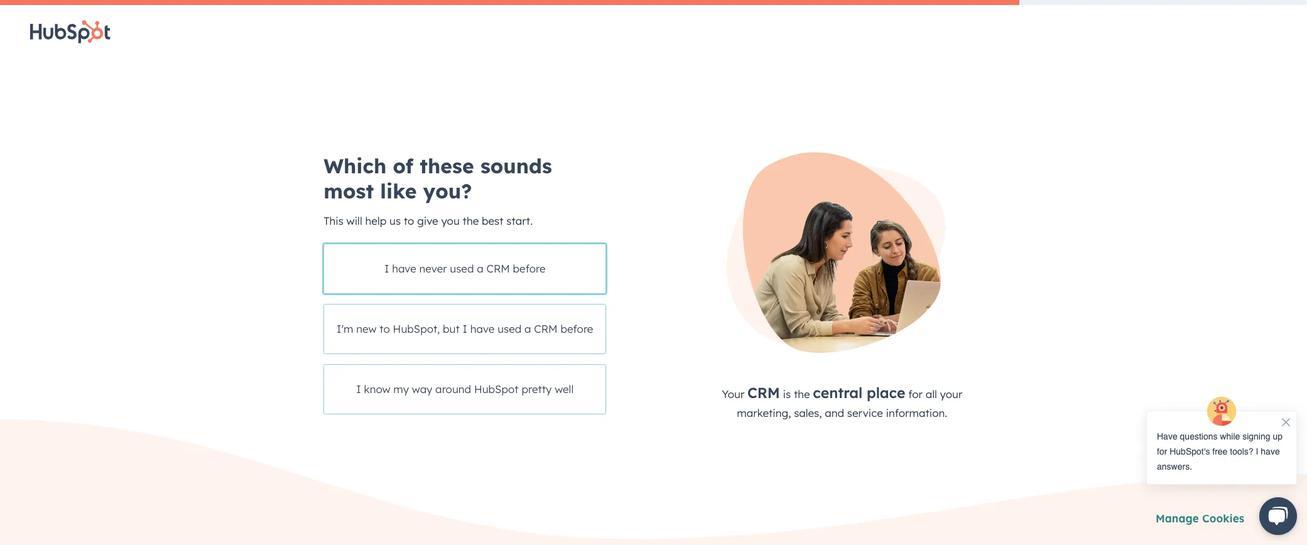 Task type: vqa. For each thing, say whether or not it's contained in the screenshot.
[object Object] complete progress bar
no



Task type: describe. For each thing, give the bounding box(es) containing it.
this will help us to give you the best start.
[[324, 214, 533, 228]]

will
[[347, 214, 362, 228]]

give
[[417, 214, 438, 228]]

1 horizontal spatial to
[[404, 214, 414, 228]]

your
[[940, 388, 963, 401]]

sales,
[[794, 406, 822, 420]]

is
[[783, 388, 791, 401]]

for
[[908, 388, 923, 401]]

manage cookies
[[1156, 512, 1244, 525]]

used inside i have never used a crm before option
[[450, 262, 474, 275]]

2 horizontal spatial i
[[463, 322, 467, 336]]

have inside checkbox
[[470, 322, 495, 336]]

of
[[393, 153, 413, 179]]

never
[[419, 262, 447, 275]]

I'm new to HubSpot, but I have used a CRM before checkbox
[[324, 304, 606, 354]]

i for never
[[384, 262, 389, 275]]

well
[[555, 383, 574, 396]]

place
[[867, 384, 905, 402]]

way
[[412, 383, 432, 396]]

us
[[389, 214, 401, 228]]

which of these sounds most like you?
[[324, 153, 552, 204]]

and
[[825, 406, 844, 420]]

information.
[[886, 406, 947, 420]]

start.
[[506, 214, 533, 228]]

step 7 of 8 progress bar
[[0, 0, 1020, 5]]

hubspot
[[474, 383, 519, 396]]

i'm
[[337, 322, 353, 336]]

i'm new to hubspot, but i have used a crm before
[[337, 322, 593, 336]]

central
[[813, 384, 863, 402]]

the inside your crm is the central place
[[794, 388, 810, 401]]

hubspot image
[[30, 20, 111, 43]]

before inside checkbox
[[561, 322, 593, 336]]

I know my way around HubSpot pretty well checkbox
[[324, 365, 606, 415]]

manage cookies link
[[1156, 512, 1244, 525]]

to inside checkbox
[[380, 322, 390, 336]]

your crm is the central place
[[722, 384, 905, 402]]



Task type: locate. For each thing, give the bounding box(es) containing it.
0 horizontal spatial before
[[513, 262, 546, 275]]

0 vertical spatial a
[[477, 262, 484, 275]]

0 vertical spatial the
[[463, 214, 479, 228]]

all
[[926, 388, 937, 401]]

1 vertical spatial before
[[561, 322, 593, 336]]

i right but
[[463, 322, 467, 336]]

0 vertical spatial to
[[404, 214, 414, 228]]

before down start.
[[513, 262, 546, 275]]

to right the new at the left bottom
[[380, 322, 390, 336]]

0 vertical spatial before
[[513, 262, 546, 275]]

used right but
[[498, 322, 522, 336]]

1 horizontal spatial used
[[498, 322, 522, 336]]

know
[[364, 383, 390, 396]]

i
[[384, 262, 389, 275], [463, 322, 467, 336], [356, 383, 361, 396]]

2 horizontal spatial crm
[[748, 384, 780, 402]]

before
[[513, 262, 546, 275], [561, 322, 593, 336]]

1 horizontal spatial i
[[384, 262, 389, 275]]

have inside option
[[392, 262, 416, 275]]

0 horizontal spatial have
[[392, 262, 416, 275]]

I have never used a CRM before checkbox
[[324, 244, 606, 294]]

chat widget region
[[1134, 396, 1307, 545]]

these
[[420, 153, 474, 179]]

pretty
[[522, 383, 552, 396]]

hubspot,
[[393, 322, 440, 336]]

0 horizontal spatial i
[[356, 383, 361, 396]]

0 horizontal spatial to
[[380, 322, 390, 336]]

2 vertical spatial i
[[356, 383, 361, 396]]

crm up pretty
[[534, 322, 558, 336]]

used right the never
[[450, 262, 474, 275]]

1 horizontal spatial crm
[[534, 322, 558, 336]]

1 horizontal spatial have
[[470, 322, 495, 336]]

i have never used a crm before
[[384, 262, 546, 275]]

a inside option
[[477, 262, 484, 275]]

have
[[392, 262, 416, 275], [470, 322, 495, 336]]

have right but
[[470, 322, 495, 336]]

0 vertical spatial crm
[[487, 262, 510, 275]]

a
[[477, 262, 484, 275], [525, 322, 531, 336]]

around
[[435, 383, 471, 396]]

help
[[365, 214, 387, 228]]

i left know
[[356, 383, 361, 396]]

to right us
[[404, 214, 414, 228]]

most
[[324, 179, 374, 204]]

before inside option
[[513, 262, 546, 275]]

0 horizontal spatial a
[[477, 262, 484, 275]]

2 vertical spatial crm
[[748, 384, 780, 402]]

used inside i'm new to hubspot, but i have used a crm before checkbox
[[498, 322, 522, 336]]

your
[[722, 388, 745, 401]]

crm down best
[[487, 262, 510, 275]]

a up pretty
[[525, 322, 531, 336]]

like
[[380, 179, 417, 204]]

0 horizontal spatial crm
[[487, 262, 510, 275]]

i know my way around hubspot pretty well
[[356, 383, 574, 396]]

a inside checkbox
[[525, 322, 531, 336]]

1 horizontal spatial the
[[794, 388, 810, 401]]

you
[[441, 214, 460, 228]]

i for my
[[356, 383, 361, 396]]

0 vertical spatial used
[[450, 262, 474, 275]]

best
[[482, 214, 503, 228]]

crm up marketing,
[[748, 384, 780, 402]]

the right the is
[[794, 388, 810, 401]]

sounds
[[480, 153, 552, 179]]

have left the never
[[392, 262, 416, 275]]

service
[[847, 406, 883, 420]]

crm inside checkbox
[[534, 322, 558, 336]]

0 horizontal spatial the
[[463, 214, 479, 228]]

1 vertical spatial used
[[498, 322, 522, 336]]

0 vertical spatial have
[[392, 262, 416, 275]]

0 vertical spatial i
[[384, 262, 389, 275]]

i inside option
[[384, 262, 389, 275]]

0 horizontal spatial used
[[450, 262, 474, 275]]

1 vertical spatial i
[[463, 322, 467, 336]]

this
[[324, 214, 344, 228]]

1 vertical spatial to
[[380, 322, 390, 336]]

but
[[443, 322, 460, 336]]

the right you
[[463, 214, 479, 228]]

my
[[393, 383, 409, 396]]

for all your marketing, sales, and service information.
[[737, 388, 963, 420]]

1 horizontal spatial a
[[525, 322, 531, 336]]

you?
[[423, 179, 472, 204]]

manage
[[1156, 512, 1199, 525]]

before up well
[[561, 322, 593, 336]]

a right the never
[[477, 262, 484, 275]]

crm inside option
[[487, 262, 510, 275]]

the
[[463, 214, 479, 228], [794, 388, 810, 401]]

crm
[[487, 262, 510, 275], [534, 322, 558, 336], [748, 384, 780, 402]]

used
[[450, 262, 474, 275], [498, 322, 522, 336]]

1 vertical spatial the
[[794, 388, 810, 401]]

1 vertical spatial crm
[[534, 322, 558, 336]]

marketing,
[[737, 406, 791, 420]]

1 horizontal spatial before
[[561, 322, 593, 336]]

new
[[356, 322, 377, 336]]

1 vertical spatial a
[[525, 322, 531, 336]]

which
[[324, 153, 387, 179]]

i left the never
[[384, 262, 389, 275]]

1 vertical spatial have
[[470, 322, 495, 336]]

to
[[404, 214, 414, 228], [380, 322, 390, 336]]

cookies
[[1202, 512, 1244, 525]]



